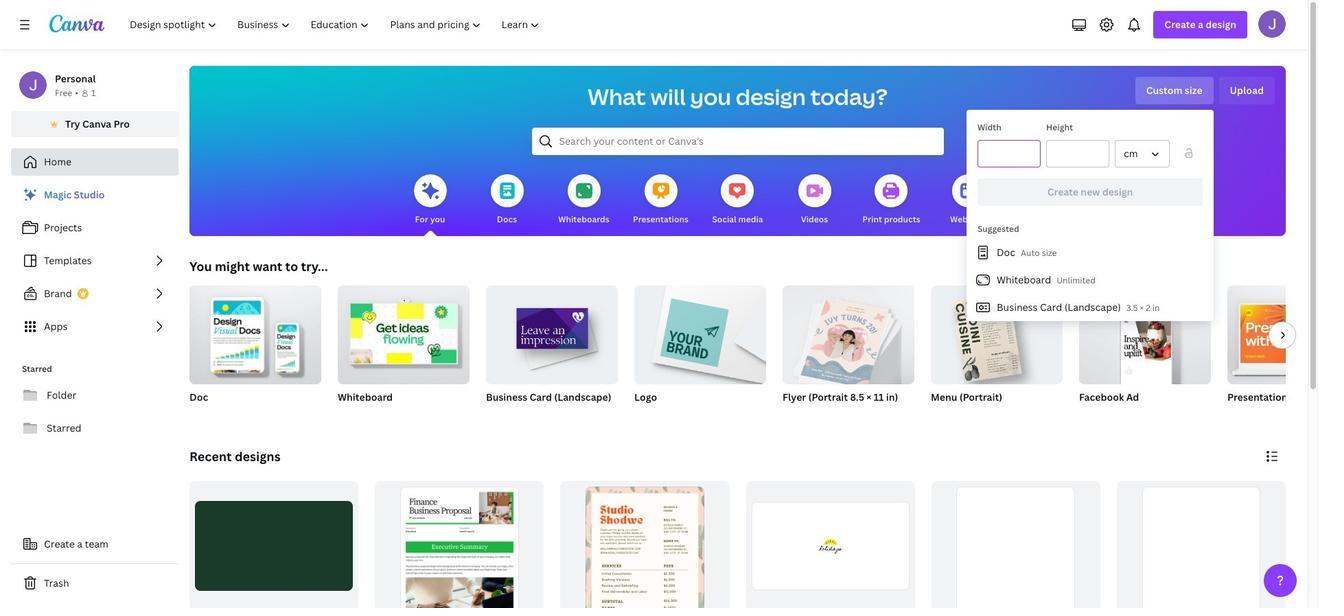 Task type: locate. For each thing, give the bounding box(es) containing it.
None number field
[[987, 141, 1032, 167], [1056, 141, 1101, 167], [987, 141, 1032, 167], [1056, 141, 1101, 167]]

group
[[338, 280, 470, 422], [338, 280, 470, 385], [486, 280, 618, 422], [486, 280, 618, 385], [635, 280, 766, 422], [635, 280, 766, 385], [783, 280, 915, 422], [783, 280, 915, 389], [190, 286, 321, 422], [931, 286, 1063, 422], [931, 286, 1063, 385], [1080, 286, 1212, 422], [1080, 286, 1212, 385], [1228, 286, 1319, 422], [1228, 286, 1319, 385], [375, 481, 544, 609], [561, 481, 730, 609], [746, 481, 915, 609], [932, 481, 1101, 609], [1117, 481, 1286, 609]]

jacob simon image
[[1259, 10, 1286, 38]]

Search search field
[[559, 128, 917, 155]]

1 horizontal spatial list
[[967, 239, 1214, 321]]

list
[[11, 181, 179, 341], [967, 239, 1214, 321]]

None search field
[[532, 128, 944, 155]]



Task type: describe. For each thing, give the bounding box(es) containing it.
top level navigation element
[[121, 11, 552, 38]]

0 horizontal spatial list
[[11, 181, 179, 341]]

Units: cm button
[[1115, 140, 1170, 168]]



Task type: vqa. For each thing, say whether or not it's contained in the screenshot.
units: cm "button"
yes



